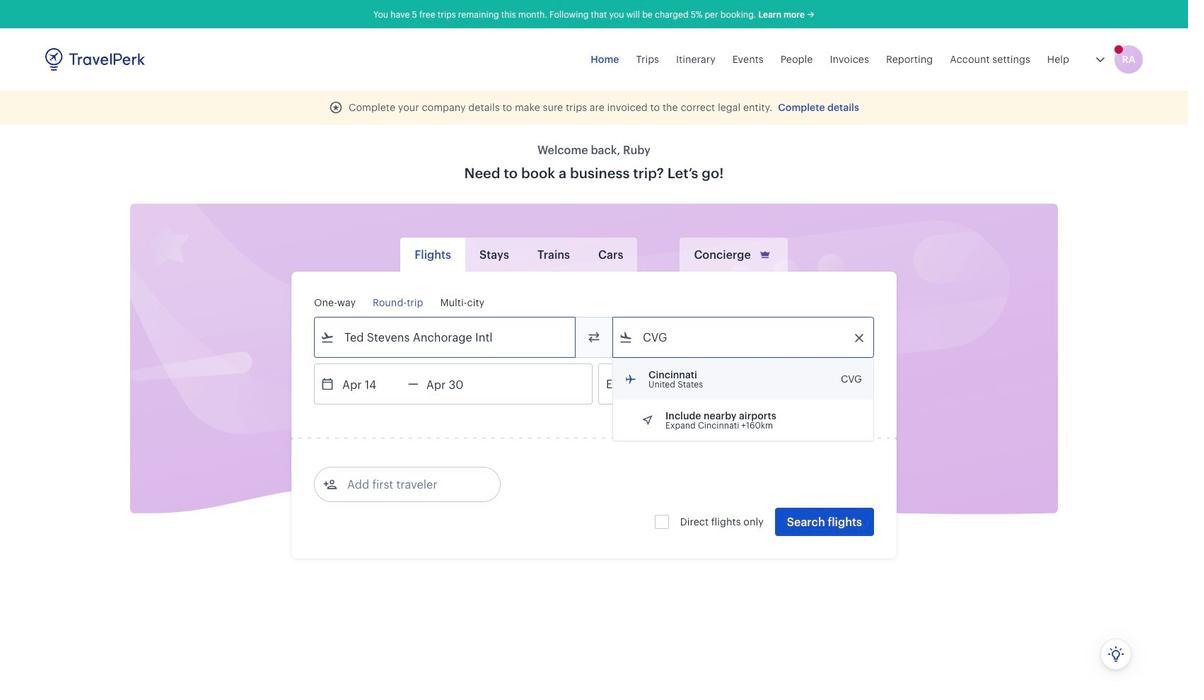 Task type: locate. For each thing, give the bounding box(es) containing it.
Return text field
[[419, 364, 492, 404]]

From search field
[[335, 326, 557, 349]]

To search field
[[633, 326, 855, 349]]



Task type: describe. For each thing, give the bounding box(es) containing it.
Depart text field
[[335, 364, 408, 404]]

Add first traveler search field
[[337, 473, 485, 496]]



